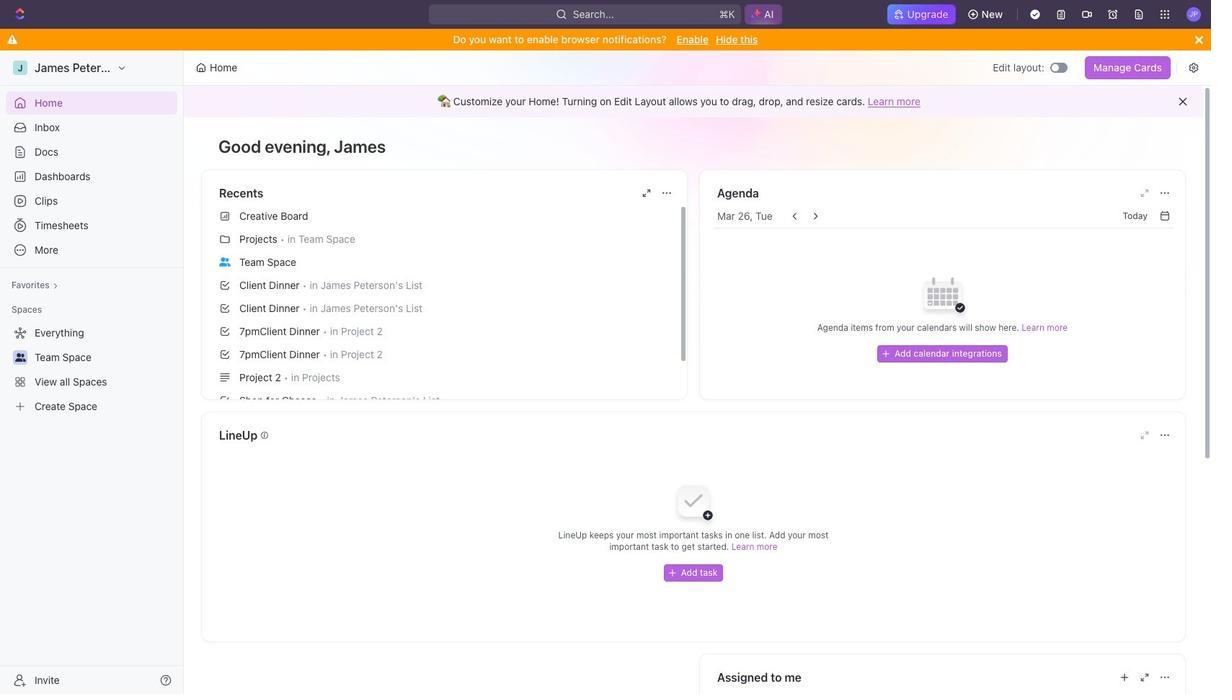 Task type: vqa. For each thing, say whether or not it's contained in the screenshot.
Brand for Brand Guidelines
no



Task type: describe. For each thing, give the bounding box(es) containing it.
user group image
[[15, 353, 26, 362]]

tree inside 'sidebar' navigation
[[6, 322, 177, 418]]

james peterson's workspace, , element
[[13, 61, 27, 75]]

sidebar navigation
[[0, 50, 187, 694]]



Task type: locate. For each thing, give the bounding box(es) containing it.
alert
[[184, 86, 1203, 118]]

tree
[[6, 322, 177, 418]]

user group image
[[219, 257, 231, 267]]



